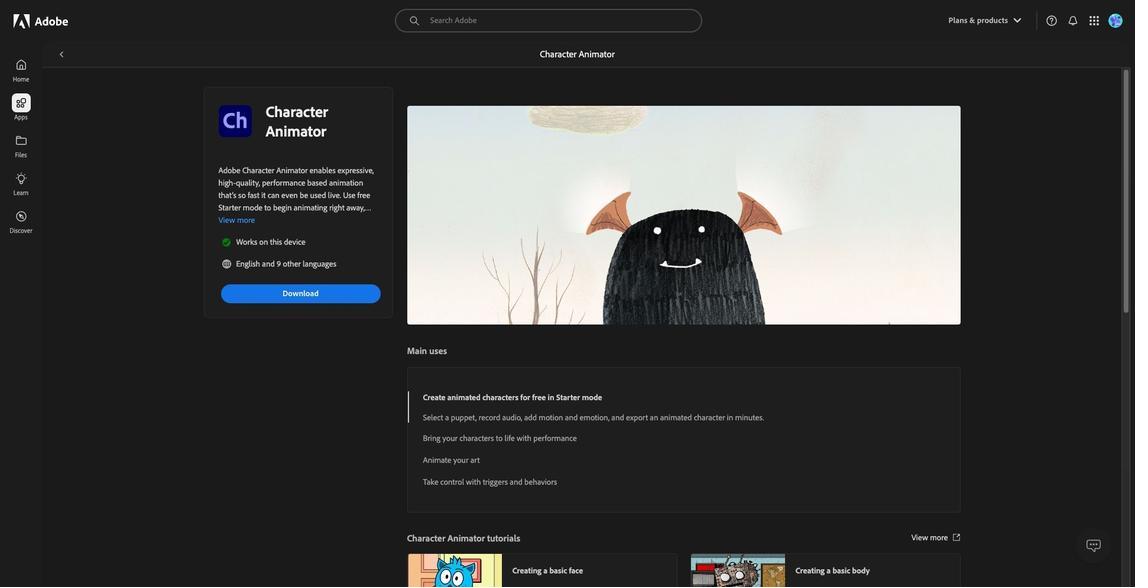 Task type: locate. For each thing, give the bounding box(es) containing it.
adobe, inc. image
[[14, 12, 68, 30]]

heading
[[423, 433, 946, 445], [423, 454, 946, 467], [423, 476, 946, 489], [407, 531, 521, 545]]

1 horizontal spatial character animator heading
[[540, 48, 615, 60]]

0 vertical spatial character animator heading
[[540, 48, 615, 60]]

character animator heading
[[540, 48, 615, 60], [266, 102, 378, 141]]

0 horizontal spatial character animator heading
[[266, 102, 378, 141]]



Task type: describe. For each thing, give the bounding box(es) containing it.
1 vertical spatial character animator heading
[[266, 102, 378, 141]]

character animator tutorials list box
[[401, 554, 967, 587]]

Search Adobe search field
[[395, 9, 703, 33]]

character animator image
[[219, 106, 252, 137]]



Task type: vqa. For each thing, say whether or not it's contained in the screenshot.
Search Adobe search field
yes



